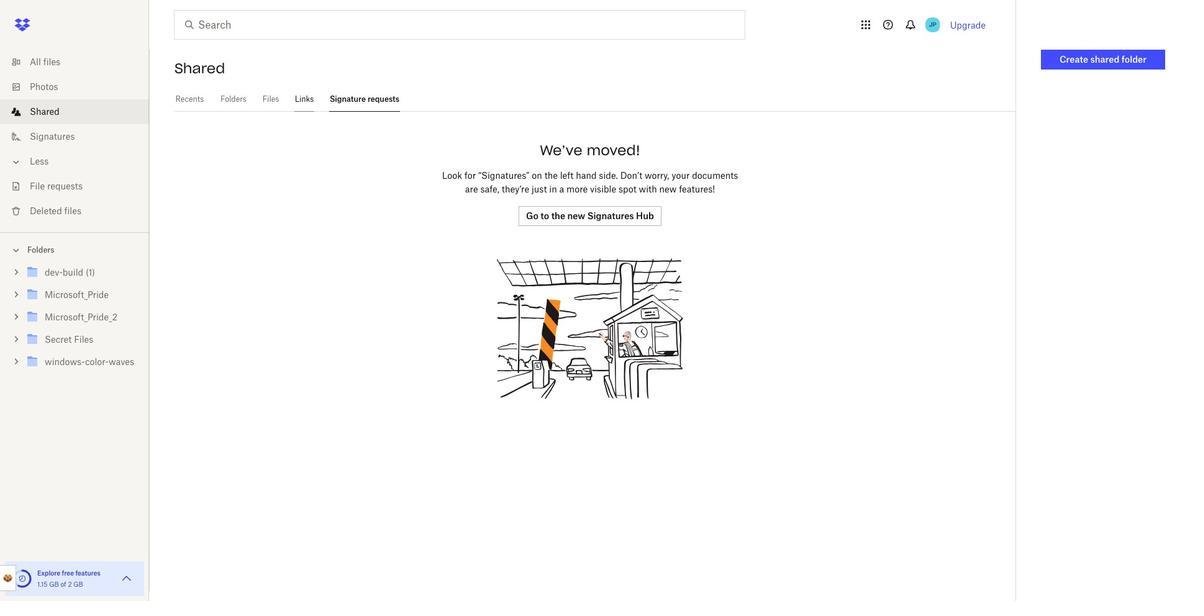 Task type: describe. For each thing, give the bounding box(es) containing it.
folder
[[1122, 54, 1147, 65]]

with
[[639, 184, 657, 195]]

more
[[567, 184, 588, 195]]

photos link
[[10, 75, 149, 99]]

quota usage element
[[12, 569, 32, 589]]

shared
[[1091, 54, 1120, 65]]

signatures link
[[10, 124, 149, 149]]

recents link
[[175, 87, 205, 110]]

jp
[[930, 21, 937, 29]]

folders inside "link"
[[221, 94, 247, 104]]

windows-color-waves
[[45, 357, 134, 367]]

dropbox image
[[10, 12, 35, 37]]

secret
[[45, 334, 72, 345]]

signature requests
[[330, 94, 400, 104]]

signatures inside list
[[30, 131, 75, 142]]

features
[[75, 570, 101, 577]]

create shared folder
[[1060, 54, 1147, 65]]

of
[[61, 581, 66, 589]]

are
[[465, 184, 478, 195]]

deleted files
[[30, 206, 81, 216]]

hand
[[576, 170, 597, 181]]

free
[[62, 570, 74, 577]]

create
[[1060, 54, 1089, 65]]

shared list item
[[0, 99, 149, 124]]

safe,
[[481, 184, 500, 195]]

requests for signature requests
[[368, 94, 400, 104]]

files link
[[262, 87, 280, 110]]

create shared folder button
[[1042, 50, 1166, 70]]

on
[[532, 170, 543, 181]]

file requests link
[[10, 174, 149, 199]]

waves
[[109, 357, 134, 367]]

signature requests link
[[329, 87, 400, 110]]

all files link
[[10, 50, 149, 75]]

secret files
[[45, 334, 93, 345]]

recents
[[176, 94, 204, 104]]

windows-
[[45, 357, 85, 367]]

1.15
[[37, 581, 48, 589]]

folders inside button
[[27, 246, 54, 255]]

Search in folder "Dropbox" text field
[[198, 17, 720, 32]]

the inside look for "signatures" on the left hand side. don't worry, your documents are safe, they're just in a more visible spot with new features!
[[545, 170, 558, 181]]

all files
[[30, 57, 60, 67]]

microsoft_pride_2
[[45, 312, 118, 323]]

just
[[532, 184, 547, 195]]

files inside tab list
[[263, 94, 279, 104]]

all
[[30, 57, 41, 67]]

files for all files
[[43, 57, 60, 67]]

signatures inside button
[[588, 211, 634, 221]]

1 gb from the left
[[49, 581, 59, 589]]

moved!
[[587, 142, 641, 159]]

files for deleted files
[[64, 206, 81, 216]]

explore
[[37, 570, 60, 577]]

deleted files link
[[10, 199, 149, 224]]

shared inside the shared link
[[30, 106, 60, 117]]

microsoft_pride link
[[25, 287, 139, 304]]

to
[[541, 211, 550, 221]]

less
[[30, 156, 49, 167]]

a
[[560, 184, 565, 195]]

2
[[68, 581, 72, 589]]



Task type: locate. For each thing, give the bounding box(es) containing it.
look
[[442, 170, 462, 181]]

links
[[295, 94, 314, 104]]

group
[[0, 259, 149, 383]]

shared
[[175, 60, 225, 77], [30, 106, 60, 117]]

dev-build (1) link
[[25, 265, 139, 282]]

gb
[[49, 581, 59, 589], [73, 581, 83, 589]]

explore free features 1.15 gb of 2 gb
[[37, 570, 101, 589]]

1 vertical spatial files
[[74, 334, 93, 345]]

file
[[30, 181, 45, 191]]

1 horizontal spatial files
[[263, 94, 279, 104]]

files
[[263, 94, 279, 104], [74, 334, 93, 345]]

signatures
[[30, 131, 75, 142], [588, 211, 634, 221]]

upgrade link
[[951, 20, 986, 30]]

shared down photos
[[30, 106, 60, 117]]

look for "signatures" on the left hand side. don't worry, your documents are safe, they're just in a more visible spot with new features!
[[442, 170, 739, 195]]

0 vertical spatial the
[[545, 170, 558, 181]]

folders
[[221, 94, 247, 104], [27, 246, 54, 255]]

features!
[[679, 184, 715, 195]]

1 horizontal spatial new
[[660, 184, 677, 195]]

(1)
[[86, 267, 95, 278]]

1 horizontal spatial shared
[[175, 60, 225, 77]]

go to the new signatures hub button
[[519, 206, 662, 226]]

0 horizontal spatial files
[[74, 334, 93, 345]]

1 horizontal spatial files
[[64, 206, 81, 216]]

your
[[672, 170, 690, 181]]

the up "in" in the left of the page
[[545, 170, 558, 181]]

build
[[63, 267, 83, 278]]

1 vertical spatial files
[[64, 206, 81, 216]]

1 horizontal spatial gb
[[73, 581, 83, 589]]

windows-color-waves link
[[25, 354, 139, 371]]

0 horizontal spatial requests
[[47, 181, 83, 191]]

new
[[660, 184, 677, 195], [568, 211, 586, 221]]

0 horizontal spatial files
[[43, 57, 60, 67]]

the
[[545, 170, 558, 181], [552, 211, 566, 221]]

1 vertical spatial shared
[[30, 106, 60, 117]]

in
[[550, 184, 557, 195]]

left
[[560, 170, 574, 181]]

upgrade
[[951, 20, 986, 30]]

for
[[465, 170, 476, 181]]

0 horizontal spatial folders
[[27, 246, 54, 255]]

files
[[43, 57, 60, 67], [64, 206, 81, 216]]

signature
[[330, 94, 366, 104]]

files left links
[[263, 94, 279, 104]]

0 horizontal spatial signatures
[[30, 131, 75, 142]]

photos
[[30, 81, 58, 92]]

0 horizontal spatial shared
[[30, 106, 60, 117]]

list
[[0, 42, 149, 232]]

they're
[[502, 184, 530, 195]]

shared link
[[10, 99, 149, 124]]

worry,
[[645, 170, 670, 181]]

side.
[[599, 170, 618, 181]]

folders link
[[220, 87, 247, 110]]

0 vertical spatial signatures
[[30, 131, 75, 142]]

visible
[[590, 184, 617, 195]]

new inside button
[[568, 211, 586, 221]]

folders left files link
[[221, 94, 247, 104]]

requests inside list
[[47, 181, 83, 191]]

requests
[[368, 94, 400, 104], [47, 181, 83, 191]]

0 horizontal spatial gb
[[49, 581, 59, 589]]

gb left of
[[49, 581, 59, 589]]

1 horizontal spatial requests
[[368, 94, 400, 104]]

new down more
[[568, 211, 586, 221]]

files down file requests link
[[64, 206, 81, 216]]

documents
[[693, 170, 739, 181]]

0 vertical spatial folders
[[221, 94, 247, 104]]

less image
[[10, 156, 22, 168]]

shared up recents link
[[175, 60, 225, 77]]

1 vertical spatial requests
[[47, 181, 83, 191]]

0 vertical spatial files
[[263, 94, 279, 104]]

deleted
[[30, 206, 62, 216]]

signatures down visible
[[588, 211, 634, 221]]

files down microsoft_pride_2 link
[[74, 334, 93, 345]]

2 gb from the left
[[73, 581, 83, 589]]

file requests
[[30, 181, 83, 191]]

dev-build (1)
[[45, 267, 95, 278]]

1 horizontal spatial signatures
[[588, 211, 634, 221]]

0 vertical spatial requests
[[368, 94, 400, 104]]

the inside button
[[552, 211, 566, 221]]

don't
[[621, 170, 643, 181]]

secret files link
[[25, 332, 139, 349]]

files inside deleted files link
[[64, 206, 81, 216]]

dev-
[[45, 267, 63, 278]]

"signatures"
[[479, 170, 530, 181]]

signatures up the less
[[30, 131, 75, 142]]

tab list containing recents
[[175, 87, 1016, 112]]

0 vertical spatial files
[[43, 57, 60, 67]]

requests for file requests
[[47, 181, 83, 191]]

1 vertical spatial signatures
[[588, 211, 634, 221]]

we've
[[540, 142, 583, 159]]

go
[[527, 211, 539, 221]]

1 horizontal spatial folders
[[221, 94, 247, 104]]

requests inside tab list
[[368, 94, 400, 104]]

group containing dev-build (1)
[[0, 259, 149, 383]]

go to the new signatures hub
[[527, 211, 654, 221]]

1 vertical spatial the
[[552, 211, 566, 221]]

microsoft_pride
[[45, 290, 109, 300]]

1 vertical spatial new
[[568, 211, 586, 221]]

0 vertical spatial shared
[[175, 60, 225, 77]]

we've moved!
[[540, 142, 641, 159]]

new inside look for "signatures" on the left hand side. don't worry, your documents are safe, they're just in a more visible spot with new features!
[[660, 184, 677, 195]]

requests up deleted files
[[47, 181, 83, 191]]

requests right signature
[[368, 94, 400, 104]]

hub
[[637, 211, 654, 221]]

microsoft_pride_2 link
[[25, 310, 139, 326]]

the right to
[[552, 211, 566, 221]]

links link
[[295, 87, 315, 110]]

folders up dev-
[[27, 246, 54, 255]]

0 vertical spatial new
[[660, 184, 677, 195]]

0 horizontal spatial new
[[568, 211, 586, 221]]

jp button
[[923, 15, 943, 35]]

files right all at top
[[43, 57, 60, 67]]

tab list
[[175, 87, 1016, 112]]

gb right 2
[[73, 581, 83, 589]]

new down 'worry,'
[[660, 184, 677, 195]]

folders button
[[0, 241, 149, 259]]

files inside all files link
[[43, 57, 60, 67]]

spot
[[619, 184, 637, 195]]

color-
[[85, 357, 109, 367]]

list containing all files
[[0, 42, 149, 232]]

1 vertical spatial folders
[[27, 246, 54, 255]]



Task type: vqa. For each thing, say whether or not it's contained in the screenshot.
Links
yes



